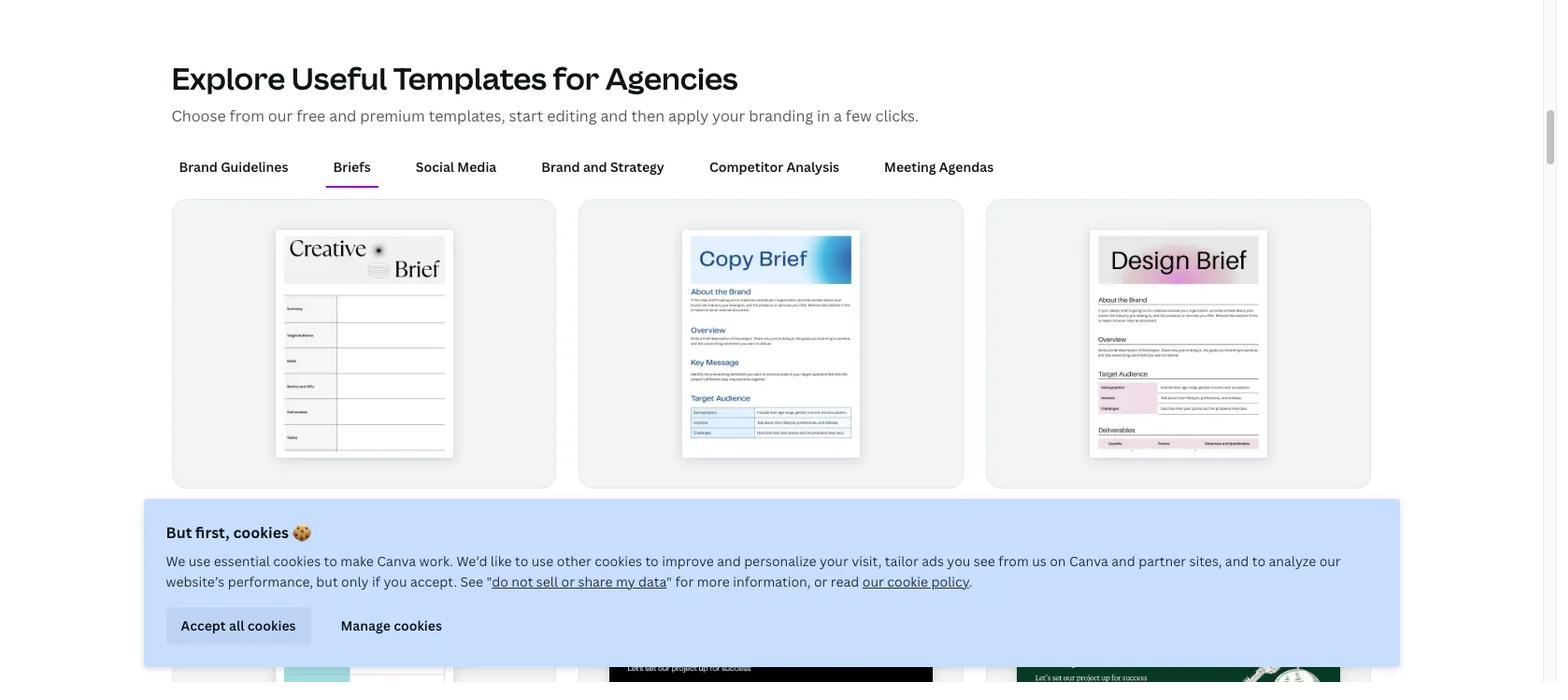 Task type: describe. For each thing, give the bounding box(es) containing it.
competitor analysis button
[[702, 150, 847, 186]]

brand for brand and strategy
[[541, 158, 580, 176]]

few
[[846, 106, 872, 126]]

all
[[229, 617, 244, 634]]

meeting agendas button
[[877, 150, 1001, 186]]

1 horizontal spatial our
[[862, 573, 884, 591]]

accept all cookies
[[181, 617, 296, 634]]

tailor
[[885, 552, 918, 570]]

social media
[[416, 158, 496, 176]]

cookies right all
[[247, 617, 296, 634]]

1 canva from the left
[[377, 552, 416, 570]]

performance,
[[228, 573, 313, 591]]

0 horizontal spatial you
[[384, 573, 407, 591]]

explore
[[171, 58, 285, 98]]

competitor analysis
[[709, 158, 839, 176]]

and up do not sell or share my data " for more information, or read our cookie policy .
[[717, 552, 741, 570]]

improve
[[662, 552, 714, 570]]

1 use from the left
[[189, 552, 211, 570]]

essential
[[214, 552, 270, 570]]

manage
[[341, 617, 390, 634]]

2 use from the left
[[532, 552, 554, 570]]

in
[[817, 106, 830, 126]]

more
[[697, 573, 730, 591]]

policy
[[931, 573, 969, 591]]

website's
[[166, 573, 225, 591]]

analysis
[[786, 158, 839, 176]]

see
[[460, 573, 483, 591]]

creative brief doc in black and white grey editorial style image
[[276, 230, 452, 458]]

briefs
[[333, 158, 371, 176]]

but first, cookies 🍪
[[166, 522, 311, 543]]

choose
[[171, 106, 226, 126]]

meeting agendas
[[884, 158, 994, 176]]

sites,
[[1189, 552, 1222, 570]]

project brief business presentation in black and white neon pink turquoise bold gradient style image
[[610, 581, 933, 682]]

briefs button
[[326, 150, 378, 186]]

accept.
[[410, 573, 457, 591]]

personalize
[[744, 552, 816, 570]]

explore useful templates for agencies choose from our free and premium templates, start editing and then apply your branding in a few clicks.
[[171, 58, 919, 126]]

agendas
[[939, 158, 994, 176]]

our inside we use essential cookies to make canva work. we'd like to use other cookies to improve and personalize your visit, tailor ads you see from us on canva and partner sites, and to analyze our website's performance, but only if you accept. see "
[[1319, 552, 1341, 570]]

see
[[974, 552, 995, 570]]

a
[[834, 106, 842, 126]]

analyze
[[1269, 552, 1316, 570]]

0 vertical spatial you
[[947, 552, 970, 570]]

cookies down 🍪
[[273, 552, 321, 570]]

templates
[[393, 58, 547, 98]]

make
[[340, 552, 374, 570]]

design brief doc in grey lilac black soft pastels style image
[[1091, 230, 1267, 458]]

only
[[341, 573, 369, 591]]

brand and strategy
[[541, 158, 664, 176]]

editing
[[547, 106, 597, 126]]

us
[[1032, 552, 1047, 570]]

1 to from the left
[[324, 552, 337, 570]]

your inside explore useful templates for agencies choose from our free and premium templates, start editing and then apply your branding in a few clicks.
[[712, 106, 745, 126]]

manage cookies button
[[326, 607, 457, 645]]

social
[[416, 158, 454, 176]]

we use essential cookies to make canva work. we'd like to use other cookies to improve and personalize your visit, tailor ads you see from us on canva and partner sites, and to analyze our website's performance, but only if you accept. see "
[[166, 552, 1341, 591]]

visit,
[[852, 552, 882, 570]]

on
[[1050, 552, 1066, 570]]

templates,
[[429, 106, 505, 126]]

information,
[[733, 573, 811, 591]]

brand guidelines
[[179, 158, 288, 176]]

not
[[512, 573, 533, 591]]

share
[[578, 573, 613, 591]]

premium
[[360, 106, 425, 126]]

cookies down "accept."
[[394, 617, 442, 634]]

copy brief doc in cobalt light blue soft pastels style image
[[683, 230, 860, 458]]

and inside "button"
[[583, 158, 607, 176]]



Task type: locate. For each thing, give the bounding box(es) containing it.
to
[[324, 552, 337, 570], [515, 552, 528, 570], [645, 552, 659, 570], [1252, 552, 1266, 570]]

do not sell or share my data " for more information, or read our cookie policy .
[[492, 573, 972, 591]]

from
[[229, 106, 264, 126], [998, 552, 1029, 570]]

2 brand from the left
[[541, 158, 580, 176]]

for down improve
[[675, 573, 694, 591]]

0 horizontal spatial from
[[229, 106, 264, 126]]

canva up if
[[377, 552, 416, 570]]

agencies
[[605, 58, 738, 98]]

canva
[[377, 552, 416, 570], [1069, 552, 1108, 570]]

1 " from the left
[[487, 573, 492, 591]]

0 vertical spatial our
[[268, 106, 293, 126]]

first,
[[195, 522, 230, 543]]

you up policy
[[947, 552, 970, 570]]

for
[[553, 58, 599, 98], [675, 573, 694, 591]]

and left partner
[[1111, 552, 1135, 570]]

and left strategy
[[583, 158, 607, 176]]

project brief business presentation in black and white emerald mint green aspirational elegance style image
[[1017, 581, 1341, 682]]

brand guidelines button
[[171, 150, 296, 186]]

1 horizontal spatial use
[[532, 552, 554, 570]]

do not sell or share my data link
[[492, 573, 666, 591]]

1 brand from the left
[[179, 158, 218, 176]]

other
[[557, 552, 591, 570]]

1 horizontal spatial from
[[998, 552, 1029, 570]]

2 " from the left
[[666, 573, 672, 591]]

" inside we use essential cookies to make canva work. we'd like to use other cookies to improve and personalize your visit, tailor ads you see from us on canva and partner sites, and to analyze our website's performance, but only if you accept. see "
[[487, 573, 492, 591]]

1 horizontal spatial you
[[947, 552, 970, 570]]

accept
[[181, 617, 226, 634]]

2 horizontal spatial our
[[1319, 552, 1341, 570]]

"
[[487, 573, 492, 591], [666, 573, 672, 591]]

0 vertical spatial your
[[712, 106, 745, 126]]

your up the read
[[820, 552, 848, 570]]

guidelines
[[221, 158, 288, 176]]

strategy
[[610, 158, 664, 176]]

our inside explore useful templates for agencies choose from our free and premium templates, start editing and then apply your branding in a few clicks.
[[268, 106, 293, 126]]

1 vertical spatial for
[[675, 573, 694, 591]]

to left analyze
[[1252, 552, 1266, 570]]

canva right on
[[1069, 552, 1108, 570]]

or
[[561, 573, 575, 591], [814, 573, 828, 591]]

cookie
[[887, 573, 928, 591]]

0 horizontal spatial our
[[268, 106, 293, 126]]

0 horizontal spatial your
[[712, 106, 745, 126]]

2 to from the left
[[515, 552, 528, 570]]

2 canva from the left
[[1069, 552, 1108, 570]]

cookies up essential
[[233, 522, 289, 543]]

0 horizontal spatial or
[[561, 573, 575, 591]]

1 horizontal spatial or
[[814, 573, 828, 591]]

use up website's in the left bottom of the page
[[189, 552, 211, 570]]

and right free
[[329, 106, 356, 126]]

my
[[616, 573, 635, 591]]

for up editing
[[553, 58, 599, 98]]

branding
[[749, 106, 813, 126]]

brand down editing
[[541, 158, 580, 176]]

1 horizontal spatial canva
[[1069, 552, 1108, 570]]

manage cookies
[[341, 617, 442, 634]]

0 horizontal spatial canva
[[377, 552, 416, 570]]

🍪
[[292, 522, 311, 543]]

for inside explore useful templates for agencies choose from our free and premium templates, start editing and then apply your branding in a few clicks.
[[553, 58, 599, 98]]

meeting
[[884, 158, 936, 176]]

brand
[[179, 158, 218, 176], [541, 158, 580, 176]]

your
[[712, 106, 745, 126], [820, 552, 848, 570]]

read
[[831, 573, 859, 591]]

1 vertical spatial your
[[820, 552, 848, 570]]

partner
[[1138, 552, 1186, 570]]

but
[[316, 573, 338, 591]]

to up the but
[[324, 552, 337, 570]]

or right sell at the left
[[561, 573, 575, 591]]

work.
[[419, 552, 453, 570]]

your right apply
[[712, 106, 745, 126]]

we
[[166, 552, 185, 570]]

if
[[372, 573, 380, 591]]

0 horizontal spatial brand
[[179, 158, 218, 176]]

and left then
[[600, 106, 628, 126]]

1 horizontal spatial your
[[820, 552, 848, 570]]

use
[[189, 552, 211, 570], [532, 552, 554, 570]]

from left us
[[998, 552, 1029, 570]]

.
[[969, 573, 972, 591]]

brand and strategy button
[[534, 150, 672, 186]]

and right 'sites,'
[[1225, 552, 1249, 570]]

free
[[296, 106, 326, 126]]

accept all cookies button
[[166, 607, 311, 645]]

cookies up 'my'
[[595, 552, 642, 570]]

1 or from the left
[[561, 573, 575, 591]]

our cookie policy link
[[862, 573, 969, 591]]

start
[[509, 106, 543, 126]]

from down "explore"
[[229, 106, 264, 126]]

brand down choose
[[179, 158, 218, 176]]

our right analyze
[[1319, 552, 1341, 570]]

0 horizontal spatial for
[[553, 58, 599, 98]]

" down improve
[[666, 573, 672, 591]]

1 vertical spatial you
[[384, 573, 407, 591]]

apply
[[668, 106, 709, 126]]

data
[[638, 573, 666, 591]]

clicks.
[[875, 106, 919, 126]]

and
[[329, 106, 356, 126], [600, 106, 628, 126], [583, 158, 607, 176], [717, 552, 741, 570], [1111, 552, 1135, 570], [1225, 552, 1249, 570]]

1 vertical spatial our
[[1319, 552, 1341, 570]]

useful
[[291, 58, 387, 98]]

research brief doc in orange teal pink soft pastels style image
[[276, 557, 452, 682]]

1 vertical spatial from
[[998, 552, 1029, 570]]

ads
[[922, 552, 944, 570]]

0 vertical spatial for
[[553, 58, 599, 98]]

media
[[457, 158, 496, 176]]

we'd
[[456, 552, 487, 570]]

4 to from the left
[[1252, 552, 1266, 570]]

brand for brand guidelines
[[179, 158, 218, 176]]

2 or from the left
[[814, 573, 828, 591]]

or left the read
[[814, 573, 828, 591]]

0 horizontal spatial "
[[487, 573, 492, 591]]

to up data
[[645, 552, 659, 570]]

1 horizontal spatial "
[[666, 573, 672, 591]]

to right like
[[515, 552, 528, 570]]

our left free
[[268, 106, 293, 126]]

competitor
[[709, 158, 783, 176]]

from inside explore useful templates for agencies choose from our free and premium templates, start editing and then apply your branding in a few clicks.
[[229, 106, 264, 126]]

cookies
[[233, 522, 289, 543], [273, 552, 321, 570], [595, 552, 642, 570], [247, 617, 296, 634], [394, 617, 442, 634]]

" right see
[[487, 573, 492, 591]]

like
[[490, 552, 512, 570]]

do
[[492, 573, 508, 591]]

your inside we use essential cookies to make canva work. we'd like to use other cookies to improve and personalize your visit, tailor ads you see from us on canva and partner sites, and to analyze our website's performance, but only if you accept. see "
[[820, 552, 848, 570]]

1 horizontal spatial brand
[[541, 158, 580, 176]]

social media button
[[408, 150, 504, 186]]

you right if
[[384, 573, 407, 591]]

2 vertical spatial our
[[862, 573, 884, 591]]

our
[[268, 106, 293, 126], [1319, 552, 1341, 570], [862, 573, 884, 591]]

you
[[947, 552, 970, 570], [384, 573, 407, 591]]

our down visit,
[[862, 573, 884, 591]]

0 vertical spatial from
[[229, 106, 264, 126]]

from inside we use essential cookies to make canva work. we'd like to use other cookies to improve and personalize your visit, tailor ads you see from us on canva and partner sites, and to analyze our website's performance, but only if you accept. see "
[[998, 552, 1029, 570]]

then
[[631, 106, 665, 126]]

use up sell at the left
[[532, 552, 554, 570]]

0 horizontal spatial use
[[189, 552, 211, 570]]

sell
[[536, 573, 558, 591]]

1 horizontal spatial for
[[675, 573, 694, 591]]

but
[[166, 522, 192, 543]]

3 to from the left
[[645, 552, 659, 570]]



Task type: vqa. For each thing, say whether or not it's contained in the screenshot.
the ideas,
no



